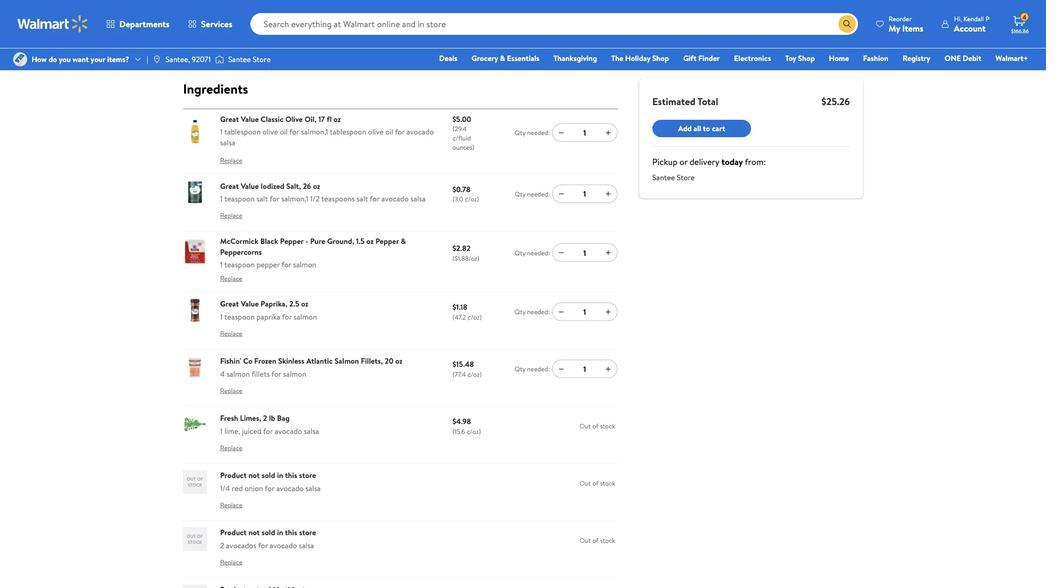 Task type: describe. For each thing, give the bounding box(es) containing it.
great for great value iodized salt, 26 oz
[[220, 181, 239, 191]]

$0.78 (3.0 ¢/oz)
[[453, 184, 479, 204]]

¢/oz) for $4.98
[[467, 427, 481, 436]]

salmon inside the great value paprika, 2.5 oz 1 teaspoon paprika for salmon
[[294, 312, 317, 322]]

atlantic
[[307, 356, 333, 367]]

salsa inside product not sold in this store 1/4 red onion for avocado salsa
[[306, 483, 321, 494]]

mccormick black pepper - pure ground, 1.5 oz pepper & peppercorns image
[[183, 240, 207, 264]]

services button
[[179, 11, 242, 37]]

replace for mccormick black pepper - pure ground, 1.5 oz pepper & peppercorns 1 teaspoon pepper for salmon replace button
[[220, 274, 243, 283]]

¢/oz) for $0.78
[[465, 195, 479, 204]]

how
[[32, 54, 47, 65]]

mins for 40 mins
[[669, 3, 696, 22]]

account
[[955, 22, 986, 34]]

increase quantity great value iodized salt, 26 oz-count, current quantity 1 image
[[604, 190, 613, 198]]

hi,
[[955, 14, 963, 23]]

registry
[[903, 53, 931, 64]]

2 olive from the left
[[368, 126, 384, 137]]

qty needed: for $1.18
[[515, 307, 550, 317]]

0 horizontal spatial santee
[[228, 54, 251, 65]]

¢/oz) for $15.48
[[468, 370, 482, 379]]

co
[[243, 356, 253, 367]]

for inside the great value paprika, 2.5 oz 1 teaspoon paprika for salmon
[[282, 312, 292, 322]]

-
[[306, 236, 308, 247]]

salsa inside fresh limes, 2 lb bag 1 lime, juiced for avocado salsa
[[304, 426, 319, 437]]

$4.98
[[453, 417, 471, 427]]

1 right decrease quantity great value iodized salt, 26 oz-count, current quantity 1 image
[[584, 189, 587, 199]]

grocery
[[472, 53, 498, 64]]

for inside product not sold in this store 1/4 red onion for avocado salsa
[[265, 483, 275, 494]]

needed: for $5.00
[[528, 128, 550, 137]]

decrease quantity great value iodized salt, 26 oz-count, current quantity 1 image
[[557, 190, 566, 198]]

total
[[698, 95, 719, 108]]

pepper
[[257, 259, 280, 270]]

grocery & essentials link
[[467, 52, 545, 64]]

ounces)
[[453, 143, 475, 152]]

1 inside mccormick black pepper - pure ground, 1.5 oz pepper & peppercorns 1 teaspoon pepper for salmon
[[220, 259, 223, 270]]

out for product not sold in this store 2 avocados for avocado salsa
[[580, 536, 591, 546]]

fishin' co frozen skinless atlantic salmon fillets, 20 oz link
[[220, 356, 403, 367]]

increase quantity great value classic olive oil, 17 fl oz-count, current quantity 1 image
[[604, 128, 613, 137]]

you
[[59, 54, 71, 65]]

1 left 'increase quantity great value paprika, 2.5 oz-count, current quantity 1' icon
[[584, 307, 587, 317]]

needed: for $15.48
[[528, 365, 550, 374]]

1 right decrease quantity mccormick black pepper - pure ground, 1.5 oz pepper & peppercorns-count, current quantity 1 icon
[[584, 248, 587, 258]]

2 oil from the left
[[386, 126, 394, 137]]

finder
[[699, 53, 720, 64]]

reorder my items
[[889, 14, 924, 34]]

iodized
[[261, 181, 285, 191]]

avocado inside fresh limes, 2 lb bag 1 lime, juiced for avocado salsa
[[275, 426, 302, 437]]

qty needed: for $2.82
[[515, 248, 550, 258]]

items
[[903, 22, 924, 34]]

sold for for
[[262, 471, 275, 481]]

santee, 92071
[[166, 54, 211, 65]]

walmart+
[[996, 53, 1029, 64]]

salsa inside great value iodized salt, 26 oz 1 teaspoon salt for salmon,1 1/2 teaspoons salt for avocado salsa
[[411, 194, 426, 204]]

replace button for fresh limes, 2 lb bag 1 lime, juiced for avocado salsa
[[220, 440, 243, 457]]

great value paprika, 2.5 oz 1 teaspoon paprika for salmon
[[220, 299, 317, 322]]

1 of from the top
[[593, 422, 599, 431]]

store inside pickup or delivery today from: santee store
[[677, 172, 695, 183]]

estimated total
[[653, 95, 719, 108]]

replace for replace button related to fresh limes, 2 lb bag 1 lime, juiced for avocado salsa
[[220, 444, 243, 453]]

mins for 5 mins
[[774, 3, 800, 22]]

needed: for $1.18
[[528, 307, 550, 317]]

pickup or delivery today from: santee store
[[653, 156, 766, 183]]

Search search field
[[251, 13, 859, 35]]

$5.00
[[453, 114, 472, 124]]

salmon down fishin'
[[227, 369, 250, 380]]

& inside mccormick black pepper - pure ground, 1.5 oz pepper & peppercorns 1 teaspoon pepper for salmon
[[401, 236, 406, 247]]

0 vertical spatial 4
[[1023, 12, 1027, 22]]

oz inside the great value paprika, 2.5 oz 1 teaspoon paprika for salmon
[[301, 299, 309, 309]]

2 lemons, 2 lb bag image from the top
[[183, 585, 207, 589]]

1 inside fresh limes, 2 lb bag 1 lime, juiced for avocado salsa
[[220, 426, 223, 437]]

gift
[[684, 53, 697, 64]]

1 shop from the left
[[653, 53, 669, 64]]

value for paprika,
[[241, 299, 259, 309]]

2 inside product not sold in this store 2 avocados for avocado salsa
[[220, 541, 224, 551]]

1 pepper from the left
[[280, 236, 304, 247]]

for inside product not sold in this store 2 avocados for avocado salsa
[[258, 541, 268, 551]]

out of stock for product not sold in this store 2 avocados for avocado salsa
[[580, 536, 616, 546]]

$15.48
[[453, 359, 474, 370]]

kendall
[[964, 14, 985, 23]]

avocado inside product not sold in this store 2 avocados for avocado salsa
[[270, 541, 297, 551]]

not for onion
[[249, 471, 260, 481]]

store for salsa
[[299, 528, 316, 538]]

product not sold in this store 1/4 red onion for avocado salsa
[[220, 471, 321, 494]]

do
[[49, 54, 57, 65]]

walmart+ link
[[991, 52, 1034, 64]]

5
[[763, 3, 770, 22]]

qty needed: for $5.00
[[515, 128, 550, 137]]

1 horizontal spatial &
[[500, 53, 506, 64]]

1 olive from the left
[[263, 126, 278, 137]]

pickup
[[653, 156, 678, 168]]

1 right decrease quantity fishin' co frozen skinless atlantic salmon fillets, 20 oz-count, current quantity 1 "icon"
[[584, 364, 587, 375]]

the
[[612, 53, 624, 64]]

add all to cart
[[679, 123, 726, 134]]

Walmart Site-Wide search field
[[251, 13, 859, 35]]

in for avocado
[[277, 528, 283, 538]]

product for avocados
[[220, 528, 247, 538]]

0 horizontal spatial store
[[253, 54, 271, 65]]

lemons, 2 lb bag image
[[183, 528, 207, 552]]

avocado inside product not sold in this store 1/4 red onion for avocado salsa
[[277, 483, 304, 494]]

decrease quantity mccormick black pepper - pure ground, 1.5 oz pepper & peppercorns-count, current quantity 1 image
[[557, 249, 566, 257]]

replace for replace button related to great value paprika, 2.5 oz 1 teaspoon paprika for salmon
[[220, 329, 243, 338]]

peppercorns
[[220, 247, 262, 257]]

salmon,1 inside great value iodized salt, 26 oz 1 teaspoon salt for salmon,1 1/2 teaspoons salt for avocado salsa
[[281, 194, 309, 204]]

home
[[830, 53, 850, 64]]

home link
[[825, 52, 855, 64]]

one debit
[[945, 53, 982, 64]]

avocado inside the great value classic olive oil, 17 fl oz 1 tablespoon olive oil for salmon,1 tablespoon olive oil for avocado salsa
[[407, 126, 434, 137]]

toy
[[786, 53, 797, 64]]

mccormick
[[220, 236, 259, 247]]

thanksgiving link
[[549, 52, 602, 64]]

juiced
[[242, 426, 262, 437]]

santee inside pickup or delivery today from: santee store
[[653, 172, 675, 183]]

qty for $1.18
[[515, 307, 526, 317]]

(3.0
[[453, 195, 463, 204]]

debit
[[963, 53, 982, 64]]

avocados
[[226, 541, 257, 551]]

how do you want your items?
[[32, 54, 129, 65]]

to
[[704, 123, 711, 134]]

essentials
[[507, 53, 540, 64]]

fishin' co frozen skinless atlantic salmon fillets, 20 oz image
[[183, 356, 207, 380]]

today
[[722, 156, 743, 168]]

qty for $2.82
[[515, 248, 526, 258]]

gift finder link
[[679, 52, 725, 64]]

92071
[[192, 54, 211, 65]]

toy shop
[[786, 53, 815, 64]]

salsa inside product not sold in this store 2 avocados for avocado salsa
[[299, 541, 314, 551]]

electronics link
[[730, 52, 776, 64]]

stock for product not sold in this store 2 avocados for avocado salsa
[[600, 536, 616, 546]]

great value iodized salt, 26 oz image
[[183, 181, 207, 205]]

teaspoon inside the great value paprika, 2.5 oz 1 teaspoon paprika for salmon
[[224, 312, 255, 322]]

classic
[[261, 114, 284, 124]]

4 inside fishin' co frozen skinless atlantic salmon fillets, 20 oz 4 salmon fillets for salmon
[[220, 369, 225, 380]]

replace button for mccormick black pepper - pure ground, 1.5 oz pepper & peppercorns 1 teaspoon pepper for salmon
[[220, 270, 243, 288]]

one debit link
[[940, 52, 987, 64]]

2.5
[[289, 299, 300, 309]]

departments button
[[97, 11, 179, 37]]

2 salt from the left
[[357, 194, 368, 204]]

replace button for great value paprika, 2.5 oz 1 teaspoon paprika for salmon
[[220, 325, 243, 343]]

fashion link
[[859, 52, 894, 64]]

fishin'
[[220, 356, 241, 367]]

fresh limes, 2 lb bag link
[[220, 413, 290, 424]]

this for avocado
[[285, 471, 297, 481]]

qty needed: for $0.78
[[515, 189, 550, 199]]

qty for $5.00
[[515, 128, 526, 137]]

onion
[[245, 483, 263, 494]]

great value iodized salt, 26 oz link
[[220, 181, 320, 191]]

oz inside the great value classic olive oil, 17 fl oz 1 tablespoon olive oil for salmon,1 tablespoon olive oil for avocado salsa
[[334, 114, 341, 124]]

ground,
[[327, 236, 354, 247]]

qty for $0.78
[[515, 189, 526, 199]]

olive
[[285, 114, 303, 124]]

fillets
[[252, 369, 270, 380]]

fl
[[327, 114, 332, 124]]

¢/fluid
[[453, 133, 471, 143]]

17
[[319, 114, 325, 124]]

1 tablespoon from the left
[[224, 126, 261, 137]]

replace button for great value classic olive oil, 17 fl oz 1 tablespoon olive oil for salmon,1 tablespoon olive oil for avocado salsa
[[220, 152, 243, 169]]

 image for how do you want your items?
[[13, 52, 27, 67]]

deals link
[[435, 52, 463, 64]]

want
[[73, 54, 89, 65]]

26
[[303, 181, 311, 191]]

for inside mccormick black pepper - pure ground, 1.5 oz pepper & peppercorns 1 teaspoon pepper for salmon
[[282, 259, 291, 270]]

great value iodized salt, 26 oz 1 teaspoon salt for salmon,1 1/2 teaspoons salt for avocado salsa
[[220, 181, 426, 204]]

items?
[[107, 54, 129, 65]]

salmon down skinless
[[283, 369, 307, 380]]

lime,
[[225, 426, 240, 437]]

paprika,
[[261, 299, 288, 309]]



Task type: locate. For each thing, give the bounding box(es) containing it.
great for great value classic olive oil, 17 fl oz
[[220, 114, 239, 124]]

1 vertical spatial product
[[220, 528, 247, 538]]

not
[[249, 471, 260, 481], [249, 528, 260, 538]]

value up paprika
[[241, 299, 259, 309]]

replace button down lime,
[[220, 440, 243, 457]]

out of stock for product not sold in this store 1/4 red onion for avocado salsa
[[580, 479, 616, 488]]

$25.26
[[822, 95, 851, 108]]

1 qty from the top
[[515, 128, 526, 137]]

qty left decrease quantity great value iodized salt, 26 oz-count, current quantity 1 image
[[515, 189, 526, 199]]

0 vertical spatial salmon,1
[[301, 126, 328, 137]]

0 vertical spatial &
[[500, 53, 506, 64]]

40
[[650, 3, 666, 22]]

oz right 2.5
[[301, 299, 309, 309]]

for inside fishin' co frozen skinless atlantic salmon fillets, 20 oz 4 salmon fillets for salmon
[[272, 369, 281, 380]]

3 replace button from the top
[[220, 270, 243, 288]]

needed: for $0.78
[[528, 189, 550, 199]]

qty needed: left "decrease quantity great value classic olive oil, 17 fl oz-count, current quantity 1" icon
[[515, 128, 550, 137]]

teaspoon down great value iodized salt, 26 oz link
[[224, 194, 255, 204]]

qty needed: left decrease quantity great value paprika, 2.5 oz-count, current quantity 1 image
[[515, 307, 550, 317]]

replace button up fishin'
[[220, 325, 243, 343]]

skinless
[[278, 356, 305, 367]]

2 store from the top
[[299, 528, 316, 538]]

0 vertical spatial great
[[220, 114, 239, 124]]

1 vertical spatial salmon,1
[[281, 194, 309, 204]]

2 teaspoon from the top
[[224, 259, 255, 270]]

avocado inside great value iodized salt, 26 oz 1 teaspoon salt for salmon,1 1/2 teaspoons salt for avocado salsa
[[382, 194, 409, 204]]

2 needed: from the top
[[528, 189, 550, 199]]

value for classic
[[241, 114, 259, 124]]

& right grocery
[[500, 53, 506, 64]]

4
[[1023, 12, 1027, 22], [220, 369, 225, 380]]

2 in from the top
[[277, 528, 283, 538]]

lemons, 2 lb bag image left the 1/4 in the bottom of the page
[[183, 471, 207, 495]]

product for red
[[220, 471, 247, 481]]

1 left increase quantity great value classic olive oil, 17 fl oz-count, current quantity 1 icon
[[584, 127, 587, 138]]

1 right great value classic olive oil, 17 fl oz image
[[220, 126, 223, 137]]

 image
[[153, 55, 161, 64]]

1 teaspoon from the top
[[224, 194, 255, 204]]

increase quantity fishin' co frozen skinless atlantic salmon fillets, 20 oz-count, current quantity 1 image
[[604, 365, 613, 374]]

¢/oz) inside the $1.18 (47.2 ¢/oz)
[[468, 313, 482, 322]]

store
[[299, 471, 316, 481], [299, 528, 316, 538]]

$166.86
[[1012, 27, 1030, 35]]

1 inside the great value paprika, 2.5 oz 1 teaspoon paprika for salmon
[[220, 312, 223, 322]]

for
[[290, 126, 299, 137], [395, 126, 405, 137], [270, 194, 280, 204], [370, 194, 380, 204], [282, 259, 291, 270], [282, 312, 292, 322], [272, 369, 281, 380], [263, 426, 273, 437], [265, 483, 275, 494], [258, 541, 268, 551]]

replace up mccormick at left
[[220, 211, 243, 220]]

not up avocados
[[249, 528, 260, 538]]

product inside product not sold in this store 1/4 red onion for avocado salsa
[[220, 471, 247, 481]]

¢/oz) right (15.6
[[467, 427, 481, 436]]

1 horizontal spatial store
[[677, 172, 695, 183]]

3 great from the top
[[220, 299, 239, 309]]

for inside fresh limes, 2 lb bag 1 lime, juiced for avocado salsa
[[263, 426, 273, 437]]

1 inside great value iodized salt, 26 oz 1 teaspoon salt for salmon,1 1/2 teaspoons salt for avocado salsa
[[220, 194, 223, 204]]

1 horizontal spatial shop
[[799, 53, 815, 64]]

0 horizontal spatial salt
[[257, 194, 268, 204]]

great for great value paprika, 2.5 oz
[[220, 299, 239, 309]]

great right great value paprika, 2.5 oz image
[[220, 299, 239, 309]]

needed: left decrease quantity fishin' co frozen skinless atlantic salmon fillets, 20 oz-count, current quantity 1 "icon"
[[528, 365, 550, 374]]

0 horizontal spatial oil
[[280, 126, 288, 137]]

value left iodized
[[241, 181, 259, 191]]

1 horizontal spatial 4
[[1023, 12, 1027, 22]]

1 vertical spatial 2
[[220, 541, 224, 551]]

0 horizontal spatial 2
[[220, 541, 224, 551]]

0 vertical spatial value
[[241, 114, 259, 124]]

in inside product not sold in this store 2 avocados for avocado salsa
[[277, 528, 283, 538]]

mins right '5'
[[774, 3, 800, 22]]

2 vertical spatial teaspoon
[[224, 312, 255, 322]]

2 left avocados
[[220, 541, 224, 551]]

of
[[593, 422, 599, 431], [593, 479, 599, 488], [593, 536, 599, 546]]

my
[[889, 22, 901, 34]]

replace for eighth replace button from the top of the page
[[220, 558, 243, 567]]

0 vertical spatial lemons, 2 lb bag image
[[183, 471, 207, 495]]

¢/oz) inside the $0.78 (3.0 ¢/oz)
[[465, 195, 479, 204]]

of for product not sold in this store 1/4 red onion for avocado salsa
[[593, 479, 599, 488]]

toy shop link
[[781, 52, 820, 64]]

0 vertical spatial not
[[249, 471, 260, 481]]

1 vertical spatial &
[[401, 236, 406, 247]]

needed: left decrease quantity great value iodized salt, 26 oz-count, current quantity 1 image
[[528, 189, 550, 199]]

& right 1.5
[[401, 236, 406, 247]]

salmon down mccormick black pepper - pure ground, 1.5 oz pepper & peppercorns link
[[293, 259, 317, 270]]

1 vertical spatial this
[[285, 528, 297, 538]]

1 vertical spatial sold
[[262, 528, 275, 538]]

1.5
[[356, 236, 365, 247]]

4 qty needed: from the top
[[515, 307, 550, 317]]

2 vertical spatial value
[[241, 299, 259, 309]]

1 inside the great value classic olive oil, 17 fl oz 1 tablespoon olive oil for salmon,1 tablespoon olive oil for avocado salsa
[[220, 126, 223, 137]]

not inside product not sold in this store 1/4 red onion for avocado salsa
[[249, 471, 260, 481]]

salmon,1
[[301, 126, 328, 137], [281, 194, 309, 204]]

2 mins from the left
[[774, 3, 800, 22]]

1 horizontal spatial mins
[[774, 3, 800, 22]]

replace up fresh
[[220, 386, 243, 396]]

1 this from the top
[[285, 471, 297, 481]]

increase quantity mccormick black pepper - pure ground, 1.5 oz pepper & peppercorns-count, current quantity 1 image
[[604, 249, 613, 257]]

1 qty needed: from the top
[[515, 128, 550, 137]]

of for product not sold in this store 2 avocados for avocado salsa
[[593, 536, 599, 546]]

needed: left decrease quantity mccormick black pepper - pure ground, 1.5 oz pepper & peppercorns-count, current quantity 1 icon
[[528, 248, 550, 258]]

1 mins from the left
[[669, 3, 696, 22]]

salmon down 2.5
[[294, 312, 317, 322]]

replace down avocados
[[220, 558, 243, 567]]

1 salt from the left
[[257, 194, 268, 204]]

teaspoon down peppercorns
[[224, 259, 255, 270]]

oil,
[[305, 114, 317, 124]]

5 needed: from the top
[[528, 365, 550, 374]]

replace button for great value iodized salt, 26 oz 1 teaspoon salt for salmon,1 1/2 teaspoons salt for avocado salsa
[[220, 207, 243, 225]]

3 stock from the top
[[600, 536, 616, 546]]

reorder
[[889, 14, 912, 23]]

deals
[[439, 53, 458, 64]]

sold inside product not sold in this store 1/4 red onion for avocado salsa
[[262, 471, 275, 481]]

replace button up great value iodized salt, 26 oz link
[[220, 152, 243, 169]]

oil
[[280, 126, 288, 137], [386, 126, 394, 137]]

4 replace button from the top
[[220, 325, 243, 343]]

search icon image
[[843, 20, 852, 28]]

replace up great value iodized salt, 26 oz link
[[220, 156, 243, 165]]

great down ingredients at the left of page
[[220, 114, 239, 124]]

bag
[[277, 413, 290, 424]]

fresh limes, 2 lb bag 1 lime, juiced for avocado salsa
[[220, 413, 319, 437]]

mins right "40"
[[669, 3, 696, 22]]

store for avocado
[[299, 471, 316, 481]]

2 replace from the top
[[220, 211, 243, 220]]

your
[[91, 54, 105, 65]]

oz right 20
[[396, 356, 403, 367]]

0 vertical spatial in
[[277, 471, 283, 481]]

this inside product not sold in this store 2 avocados for avocado salsa
[[285, 528, 297, 538]]

1 horizontal spatial tablespoon
[[330, 126, 366, 137]]

qty left decrease quantity mccormick black pepper - pure ground, 1.5 oz pepper & peppercorns-count, current quantity 1 icon
[[515, 248, 526, 258]]

¢/oz) inside $15.48 (77.4 ¢/oz)
[[468, 370, 482, 379]]

0 vertical spatial store
[[299, 471, 316, 481]]

7 replace from the top
[[220, 501, 243, 510]]

salt
[[257, 194, 268, 204], [357, 194, 368, 204]]

 image for santee store
[[215, 54, 224, 65]]

this for salsa
[[285, 528, 297, 538]]

2 this from the top
[[285, 528, 297, 538]]

in down fresh limes, 2 lb bag 1 lime, juiced for avocado salsa
[[277, 471, 283, 481]]

0 vertical spatial store
[[253, 54, 271, 65]]

2 value from the top
[[241, 181, 259, 191]]

3 qty needed: from the top
[[515, 248, 550, 258]]

needed: for $2.82
[[528, 248, 550, 258]]

5 replace from the top
[[220, 386, 243, 396]]

 image left how
[[13, 52, 27, 67]]

teaspoons
[[322, 194, 355, 204]]

1 great from the top
[[220, 114, 239, 124]]

tablespoon down fl
[[330, 126, 366, 137]]

replace button up fresh
[[220, 383, 243, 400]]

mins
[[669, 3, 696, 22], [774, 3, 800, 22]]

5 replace button from the top
[[220, 383, 243, 400]]

decrease quantity fishin' co frozen skinless atlantic salmon fillets, 20 oz-count, current quantity 1 image
[[557, 365, 566, 374]]

1 vertical spatial not
[[249, 528, 260, 538]]

8 replace button from the top
[[220, 554, 243, 572]]

oz right fl
[[334, 114, 341, 124]]

replace down red
[[220, 501, 243, 510]]

sold for avocado
[[262, 528, 275, 538]]

out for product not sold in this store 1/4 red onion for avocado salsa
[[580, 479, 591, 488]]

5 qty from the top
[[515, 365, 526, 374]]

salmon inside mccormick black pepper - pure ground, 1.5 oz pepper & peppercorns 1 teaspoon pepper for salmon
[[293, 259, 317, 270]]

ingredients
[[183, 80, 248, 98]]

1 needed: from the top
[[528, 128, 550, 137]]

salmon,1 down oil,
[[301, 126, 328, 137]]

salsa
[[220, 137, 235, 148], [411, 194, 426, 204], [304, 426, 319, 437], [306, 483, 321, 494], [299, 541, 314, 551]]

3 teaspoon from the top
[[224, 312, 255, 322]]

product up red
[[220, 471, 247, 481]]

1 lemons, 2 lb bag image from the top
[[183, 471, 207, 495]]

replace inside $5.00 (29.4 ¢/fluid ounces) replace
[[220, 156, 243, 165]]

0 horizontal spatial pepper
[[280, 236, 304, 247]]

1 store from the top
[[299, 471, 316, 481]]

in inside product not sold in this store 1/4 red onion for avocado salsa
[[277, 471, 283, 481]]

2 pepper from the left
[[376, 236, 399, 247]]

3 qty from the top
[[515, 248, 526, 258]]

1 vertical spatial store
[[299, 528, 316, 538]]

great value classic olive oil, 17 fl oz image
[[183, 120, 207, 144]]

1 oil from the left
[[280, 126, 288, 137]]

4 up $166.86
[[1023, 12, 1027, 22]]

0 vertical spatial product
[[220, 471, 247, 481]]

(47.2
[[453, 313, 466, 322]]

salmon,1 inside the great value classic olive oil, 17 fl oz 1 tablespoon olive oil for salmon,1 tablespoon olive oil for avocado salsa
[[301, 126, 328, 137]]

3 out of stock from the top
[[580, 536, 616, 546]]

tablespoon down classic
[[224, 126, 261, 137]]

2 vertical spatial out of stock
[[580, 536, 616, 546]]

teaspoon inside great value iodized salt, 26 oz 1 teaspoon salt for salmon,1 1/2 teaspoons salt for avocado salsa
[[224, 194, 255, 204]]

in down product not sold in this store 1/4 red onion for avocado salsa
[[277, 528, 283, 538]]

¢/oz) for $1.18
[[468, 313, 482, 322]]

3 out from the top
[[580, 536, 591, 546]]

sold
[[262, 471, 275, 481], [262, 528, 275, 538]]

grocery & essentials
[[472, 53, 540, 64]]

out
[[580, 422, 591, 431], [580, 479, 591, 488], [580, 536, 591, 546]]

1 vertical spatial out
[[580, 479, 591, 488]]

qty left decrease quantity great value paprika, 2.5 oz-count, current quantity 1 image
[[515, 307, 526, 317]]

2 vertical spatial out
[[580, 536, 591, 546]]

p
[[986, 14, 990, 23]]

2 left lb
[[263, 413, 267, 424]]

0 horizontal spatial olive
[[263, 126, 278, 137]]

add all to cart button
[[653, 120, 752, 137]]

0 vertical spatial out
[[580, 422, 591, 431]]

replace down lime,
[[220, 444, 243, 453]]

cart
[[712, 123, 726, 134]]

1 in from the top
[[277, 471, 283, 481]]

qty needed: left decrease quantity fishin' co frozen skinless atlantic salmon fillets, 20 oz-count, current quantity 1 "icon"
[[515, 365, 550, 374]]

1 vertical spatial of
[[593, 479, 599, 488]]

great value classic olive oil, 17 fl oz link
[[220, 114, 341, 124]]

1 vertical spatial great
[[220, 181, 239, 191]]

0 vertical spatial of
[[593, 422, 599, 431]]

value inside the great value classic olive oil, 17 fl oz 1 tablespoon olive oil for salmon,1 tablespoon olive oil for avocado salsa
[[241, 114, 259, 124]]

teaspoon
[[224, 194, 255, 204], [224, 259, 255, 270], [224, 312, 255, 322]]

oz inside great value iodized salt, 26 oz 1 teaspoon salt for salmon,1 1/2 teaspoons salt for avocado salsa
[[313, 181, 320, 191]]

add
[[679, 123, 692, 134]]

replace up fishin'
[[220, 329, 243, 338]]

in for for
[[277, 471, 283, 481]]

great inside the great value classic olive oil, 17 fl oz 1 tablespoon olive oil for salmon,1 tablespoon olive oil for avocado salsa
[[220, 114, 239, 124]]

not for for
[[249, 528, 260, 538]]

store inside product not sold in this store 1/4 red onion for avocado salsa
[[299, 471, 316, 481]]

great right great value iodized salt, 26 oz icon on the top
[[220, 181, 239, 191]]

holiday
[[626, 53, 651, 64]]

santee down the pickup on the top right of page
[[653, 172, 675, 183]]

3 of from the top
[[593, 536, 599, 546]]

1 vertical spatial santee
[[653, 172, 675, 183]]

shop right holiday at right top
[[653, 53, 669, 64]]

0 horizontal spatial mins
[[669, 3, 696, 22]]

replace for great value iodized salt, 26 oz 1 teaspoon salt for salmon,1 1/2 teaspoons salt for avocado salsa's replace button
[[220, 211, 243, 220]]

1 stock from the top
[[600, 422, 616, 431]]

salt right teaspoons
[[357, 194, 368, 204]]

sold up onion
[[262, 471, 275, 481]]

qty needed: left decrease quantity great value iodized salt, 26 oz-count, current quantity 1 image
[[515, 189, 550, 199]]

20
[[385, 356, 394, 367]]

stock for product not sold in this store 1/4 red onion for avocado salsa
[[600, 479, 616, 488]]

1 sold from the top
[[262, 471, 275, 481]]

value
[[241, 114, 259, 124], [241, 181, 259, 191], [241, 299, 259, 309]]

2 out of stock from the top
[[580, 479, 616, 488]]

black
[[261, 236, 278, 247]]

great inside great value iodized salt, 26 oz 1 teaspoon salt for salmon,1 1/2 teaspoons salt for avocado salsa
[[220, 181, 239, 191]]

shop right toy
[[799, 53, 815, 64]]

6 replace button from the top
[[220, 440, 243, 457]]

2 of from the top
[[593, 479, 599, 488]]

needed: left decrease quantity great value paprika, 2.5 oz-count, current quantity 1 image
[[528, 307, 550, 317]]

0 horizontal spatial &
[[401, 236, 406, 247]]

0 horizontal spatial 4
[[220, 369, 225, 380]]

product up avocados
[[220, 528, 247, 538]]

great value paprika, 2.5 oz image
[[183, 299, 207, 323]]

0 horizontal spatial  image
[[13, 52, 27, 67]]

replace for fishin' co frozen skinless atlantic salmon fillets, 20 oz 4 salmon fillets for salmon's replace button
[[220, 386, 243, 396]]

1 vertical spatial store
[[677, 172, 695, 183]]

(15.6
[[453, 427, 465, 436]]

1 vertical spatial teaspoon
[[224, 259, 255, 270]]

decrease quantity great value classic olive oil, 17 fl oz-count, current quantity 1 image
[[557, 128, 566, 137]]

$1.18 (47.2 ¢/oz)
[[453, 302, 482, 322]]

delivery
[[690, 156, 720, 168]]

($1.88/oz)
[[453, 254, 480, 263]]

in
[[277, 471, 283, 481], [277, 528, 283, 538]]

1 horizontal spatial oil
[[386, 126, 394, 137]]

replace button down red
[[220, 497, 243, 514]]

(29.4
[[453, 124, 467, 133]]

departments
[[119, 18, 170, 30]]

qty needed: left decrease quantity mccormick black pepper - pure ground, 1.5 oz pepper & peppercorns-count, current quantity 1 icon
[[515, 248, 550, 258]]

$2.82 ($1.88/oz)
[[453, 243, 480, 263]]

not up onion
[[249, 471, 260, 481]]

1 out from the top
[[580, 422, 591, 431]]

gift finder
[[684, 53, 720, 64]]

2 not from the top
[[249, 528, 260, 538]]

1 vertical spatial in
[[277, 528, 283, 538]]

1 horizontal spatial olive
[[368, 126, 384, 137]]

0 vertical spatial 2
[[263, 413, 267, 424]]

 image right '92071'
[[215, 54, 224, 65]]

product inside product not sold in this store 2 avocados for avocado salsa
[[220, 528, 247, 538]]

3 replace from the top
[[220, 274, 243, 283]]

great inside the great value paprika, 2.5 oz 1 teaspoon paprika for salmon
[[220, 299, 239, 309]]

replace
[[220, 156, 243, 165], [220, 211, 243, 220], [220, 274, 243, 283], [220, 329, 243, 338], [220, 386, 243, 396], [220, 444, 243, 453], [220, 501, 243, 510], [220, 558, 243, 567]]

pure
[[310, 236, 326, 247]]

1 right great value paprika, 2.5 oz image
[[220, 312, 223, 322]]

walmart image
[[17, 15, 88, 33]]

fresh limes, 2 lb bag image
[[183, 413, 207, 437]]

1 right great value iodized salt, 26 oz icon on the top
[[220, 194, 223, 204]]

olive
[[263, 126, 278, 137], [368, 126, 384, 137]]

0 horizontal spatial tablespoon
[[224, 126, 261, 137]]

$0.78
[[453, 184, 471, 195]]

2 qty from the top
[[515, 189, 526, 199]]

pepper right 1.5
[[376, 236, 399, 247]]

qty left decrease quantity fishin' co frozen skinless atlantic salmon fillets, 20 oz-count, current quantity 1 "icon"
[[515, 365, 526, 374]]

2 inside fresh limes, 2 lb bag 1 lime, juiced for avocado salsa
[[263, 413, 267, 424]]

2 sold from the top
[[262, 528, 275, 538]]

|
[[147, 54, 148, 65]]

not inside product not sold in this store 2 avocados for avocado salsa
[[249, 528, 260, 538]]

2 stock from the top
[[600, 479, 616, 488]]

1 horizontal spatial 2
[[263, 413, 267, 424]]

4 replace from the top
[[220, 329, 243, 338]]

2 vertical spatial great
[[220, 299, 239, 309]]

qty
[[515, 128, 526, 137], [515, 189, 526, 199], [515, 248, 526, 258], [515, 307, 526, 317], [515, 365, 526, 374]]

1 horizontal spatial pepper
[[376, 236, 399, 247]]

oz inside fishin' co frozen skinless atlantic salmon fillets, 20 oz 4 salmon fillets for salmon
[[396, 356, 403, 367]]

salsa inside the great value classic olive oil, 17 fl oz 1 tablespoon olive oil for salmon,1 tablespoon olive oil for avocado salsa
[[220, 137, 235, 148]]

$2.82
[[453, 243, 471, 254]]

value left classic
[[241, 114, 259, 124]]

2 qty needed: from the top
[[515, 189, 550, 199]]

oz right 26
[[313, 181, 320, 191]]

2 replace button from the top
[[220, 207, 243, 225]]

6 replace from the top
[[220, 444, 243, 453]]

1 vertical spatial lemons, 2 lb bag image
[[183, 585, 207, 589]]

8 replace from the top
[[220, 558, 243, 567]]

value for iodized
[[241, 181, 259, 191]]

replace down peppercorns
[[220, 274, 243, 283]]

frozen
[[254, 356, 277, 367]]

santee store
[[228, 54, 271, 65]]

¢/oz) right (3.0
[[465, 195, 479, 204]]

1 vertical spatial value
[[241, 181, 259, 191]]

replace button down peppercorns
[[220, 270, 243, 288]]

1 left lime,
[[220, 426, 223, 437]]

2 out from the top
[[580, 479, 591, 488]]

¢/oz) inside $4.98 (15.6 ¢/oz)
[[467, 427, 481, 436]]

sold inside product not sold in this store 2 avocados for avocado salsa
[[262, 528, 275, 538]]

santee,
[[166, 54, 190, 65]]

4 down fishin'
[[220, 369, 225, 380]]

this inside product not sold in this store 1/4 red onion for avocado salsa
[[285, 471, 297, 481]]

1 not from the top
[[249, 471, 260, 481]]

santee up ingredients at the left of page
[[228, 54, 251, 65]]

 image
[[13, 52, 27, 67], [215, 54, 224, 65]]

(77.4
[[453, 370, 466, 379]]

store inside product not sold in this store 2 avocados for avocado salsa
[[299, 528, 316, 538]]

0 vertical spatial this
[[285, 471, 297, 481]]

3 value from the top
[[241, 299, 259, 309]]

0 vertical spatial out of stock
[[580, 422, 616, 431]]

needed:
[[528, 128, 550, 137], [528, 189, 550, 199], [528, 248, 550, 258], [528, 307, 550, 317], [528, 365, 550, 374]]

teaspoon inside mccormick black pepper - pure ground, 1.5 oz pepper & peppercorns 1 teaspoon pepper for salmon
[[224, 259, 255, 270]]

lemons, 2 lb bag image down lemons, 2 lb bag image
[[183, 585, 207, 589]]

2 product from the top
[[220, 528, 247, 538]]

1 out of stock from the top
[[580, 422, 616, 431]]

oz inside mccormick black pepper - pure ground, 1.5 oz pepper & peppercorns 1 teaspoon pepper for salmon
[[367, 236, 374, 247]]

1 horizontal spatial salt
[[357, 194, 368, 204]]

0 vertical spatial stock
[[600, 422, 616, 431]]

2 vertical spatial of
[[593, 536, 599, 546]]

1 product from the top
[[220, 471, 247, 481]]

5 qty needed: from the top
[[515, 365, 550, 374]]

2 great from the top
[[220, 181, 239, 191]]

1 horizontal spatial santee
[[653, 172, 675, 183]]

shop
[[653, 53, 669, 64], [799, 53, 815, 64]]

services
[[201, 18, 233, 30]]

salmon
[[335, 356, 359, 367]]

1 value from the top
[[241, 114, 259, 124]]

great value classic olive oil, 17 fl oz 1 tablespoon olive oil for salmon,1 tablespoon olive oil for avocado salsa
[[220, 114, 434, 148]]

pepper left '-'
[[280, 236, 304, 247]]

1 horizontal spatial  image
[[215, 54, 224, 65]]

value inside the great value paprika, 2.5 oz 1 teaspoon paprika for salmon
[[241, 299, 259, 309]]

2 vertical spatial stock
[[600, 536, 616, 546]]

1 replace from the top
[[220, 156, 243, 165]]

1 vertical spatial out of stock
[[580, 479, 616, 488]]

2 shop from the left
[[799, 53, 815, 64]]

1
[[220, 126, 223, 137], [584, 127, 587, 138], [584, 189, 587, 199], [220, 194, 223, 204], [584, 248, 587, 258], [220, 259, 223, 270], [584, 307, 587, 317], [220, 312, 223, 322], [584, 364, 587, 375], [220, 426, 223, 437]]

0 horizontal spatial shop
[[653, 53, 669, 64]]

2 tablespoon from the left
[[330, 126, 366, 137]]

4 qty from the top
[[515, 307, 526, 317]]

1 down peppercorns
[[220, 259, 223, 270]]

0 vertical spatial teaspoon
[[224, 194, 255, 204]]

salt down great value iodized salt, 26 oz link
[[257, 194, 268, 204]]

3 needed: from the top
[[528, 248, 550, 258]]

replace for seventh replace button from the top of the page
[[220, 501, 243, 510]]

this
[[285, 471, 297, 481], [285, 528, 297, 538]]

qty for $15.48
[[515, 365, 526, 374]]

salmon,1 down 'salt,'
[[281, 194, 309, 204]]

qty needed: for $15.48
[[515, 365, 550, 374]]

all
[[694, 123, 702, 134]]

lemons, 2 lb bag image
[[183, 471, 207, 495], [183, 585, 207, 589]]

replace button down avocados
[[220, 554, 243, 572]]

1 vertical spatial 4
[[220, 369, 225, 380]]

increase quantity great value paprika, 2.5 oz-count, current quantity 1 image
[[604, 308, 613, 316]]

replace button for fishin' co frozen skinless atlantic salmon fillets, 20 oz 4 salmon fillets for salmon
[[220, 383, 243, 400]]

0 vertical spatial santee
[[228, 54, 251, 65]]

0 vertical spatial sold
[[262, 471, 275, 481]]

sold down onion
[[262, 528, 275, 538]]

1 replace button from the top
[[220, 152, 243, 169]]

1 vertical spatial stock
[[600, 479, 616, 488]]

¢/oz) right '(77.4'
[[468, 370, 482, 379]]

teaspoon down great value paprika, 2.5 oz link on the left bottom of the page
[[224, 312, 255, 322]]

¢/oz) right (47.2
[[468, 313, 482, 322]]

mccormick black pepper - pure ground, 1.5 oz pepper & peppercorns 1 teaspoon pepper for salmon
[[220, 236, 406, 270]]

fillets,
[[361, 356, 383, 367]]

decrease quantity great value paprika, 2.5 oz-count, current quantity 1 image
[[557, 308, 566, 316]]

4 needed: from the top
[[528, 307, 550, 317]]

7 replace button from the top
[[220, 497, 243, 514]]

replace button up mccormick at left
[[220, 207, 243, 225]]

needed: left "decrease quantity great value classic olive oil, 17 fl oz-count, current quantity 1" icon
[[528, 128, 550, 137]]

limes,
[[240, 413, 261, 424]]

from:
[[745, 156, 766, 168]]

qty left "decrease quantity great value classic olive oil, 17 fl oz-count, current quantity 1" icon
[[515, 128, 526, 137]]

value inside great value iodized salt, 26 oz 1 teaspoon salt for salmon,1 1/2 teaspoons salt for avocado salsa
[[241, 181, 259, 191]]

oz right 1.5
[[367, 236, 374, 247]]



Task type: vqa. For each thing, say whether or not it's contained in the screenshot.
the leftmost the Free
no



